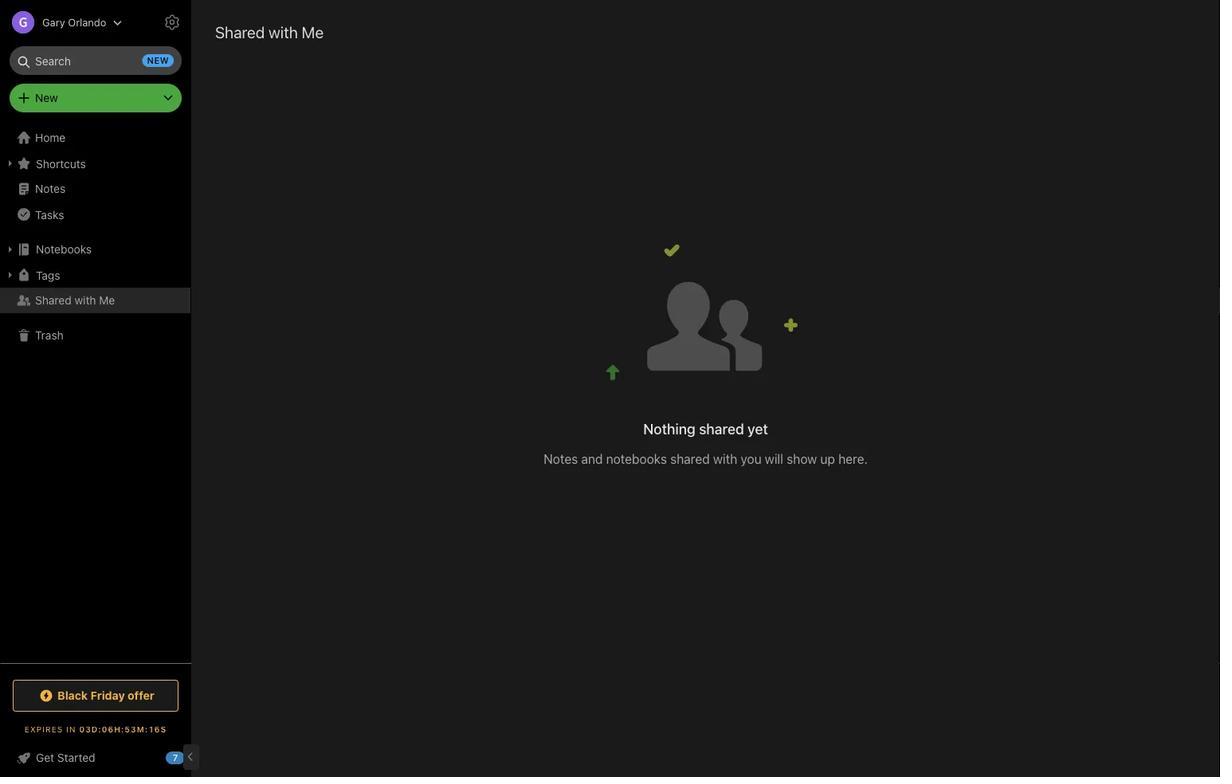 Task type: describe. For each thing, give the bounding box(es) containing it.
notebooks
[[36, 243, 92, 256]]

new
[[35, 91, 58, 104]]

0 vertical spatial shared with me
[[215, 22, 324, 41]]

new search field
[[21, 46, 174, 75]]

expires in 03d:06h:53m:16s
[[25, 724, 167, 734]]

tags
[[36, 268, 60, 282]]

shortcuts button
[[0, 151, 190, 176]]

get started
[[36, 751, 95, 764]]

shared with me inside 'tree'
[[35, 294, 115, 307]]

click to collapse image
[[185, 748, 197, 767]]

notebooks link
[[0, 237, 190, 262]]

home link
[[0, 125, 191, 151]]

will
[[765, 451, 783, 466]]

Account field
[[0, 6, 122, 38]]

shared inside 'tree'
[[35, 294, 72, 307]]

nothing
[[643, 420, 696, 437]]

you
[[741, 451, 762, 466]]

offer
[[128, 689, 154, 702]]

expand tags image
[[4, 269, 17, 281]]

black
[[58, 689, 88, 702]]

1 vertical spatial shared
[[670, 451, 710, 466]]

0 vertical spatial me
[[302, 22, 324, 41]]

nothing shared yet
[[643, 420, 768, 437]]

and
[[581, 451, 603, 466]]

black friday offer
[[58, 689, 154, 702]]

notes link
[[0, 176, 190, 202]]

tasks
[[35, 208, 64, 221]]

orlando
[[68, 16, 106, 28]]

1 horizontal spatial with
[[269, 22, 298, 41]]

new
[[147, 55, 169, 66]]

trash link
[[0, 323, 190, 348]]

gary orlando
[[42, 16, 106, 28]]

me inside 'tree'
[[99, 294, 115, 307]]



Task type: locate. For each thing, give the bounding box(es) containing it.
0 vertical spatial shared
[[215, 22, 265, 41]]

notes left and
[[544, 451, 578, 466]]

shared inside shared with me element
[[215, 22, 265, 41]]

1 horizontal spatial me
[[302, 22, 324, 41]]

shared with me
[[215, 22, 324, 41], [35, 294, 115, 307]]

7
[[173, 753, 178, 763]]

yet
[[748, 420, 768, 437]]

started
[[57, 751, 95, 764]]

shortcuts
[[36, 157, 86, 170]]

trash
[[35, 329, 64, 342]]

2 vertical spatial with
[[713, 451, 737, 466]]

0 horizontal spatial me
[[99, 294, 115, 307]]

notes inside 'tree'
[[35, 182, 66, 195]]

here.
[[839, 451, 868, 466]]

shared
[[215, 22, 265, 41], [35, 294, 72, 307]]

shared with me link
[[0, 288, 190, 313]]

with inside 'tree'
[[75, 294, 96, 307]]

1 vertical spatial shared with me
[[35, 294, 115, 307]]

0 vertical spatial notes
[[35, 182, 66, 195]]

notes and notebooks shared with you will show up here.
[[544, 451, 868, 466]]

home
[[35, 131, 66, 144]]

1 horizontal spatial shared with me
[[215, 22, 324, 41]]

notes
[[35, 182, 66, 195], [544, 451, 578, 466]]

0 horizontal spatial shared with me
[[35, 294, 115, 307]]

get
[[36, 751, 54, 764]]

show
[[787, 451, 817, 466]]

expand notebooks image
[[4, 243, 17, 256]]

expires
[[25, 724, 63, 734]]

1 vertical spatial me
[[99, 294, 115, 307]]

notes for notes
[[35, 182, 66, 195]]

shared up notes and notebooks shared with you will show up here.
[[699, 420, 744, 437]]

me
[[302, 22, 324, 41], [99, 294, 115, 307]]

0 vertical spatial with
[[269, 22, 298, 41]]

in
[[66, 724, 76, 734]]

notes inside shared with me element
[[544, 451, 578, 466]]

notes up tasks
[[35, 182, 66, 195]]

settings image
[[163, 13, 182, 32]]

0 horizontal spatial notes
[[35, 182, 66, 195]]

shared with me element
[[191, 0, 1220, 777]]

tags button
[[0, 262, 190, 288]]

1 horizontal spatial notes
[[544, 451, 578, 466]]

shared right settings icon
[[215, 22, 265, 41]]

0 vertical spatial shared
[[699, 420, 744, 437]]

03d:06h:53m:16s
[[79, 724, 167, 734]]

shared down tags
[[35, 294, 72, 307]]

with
[[269, 22, 298, 41], [75, 294, 96, 307], [713, 451, 737, 466]]

1 vertical spatial notes
[[544, 451, 578, 466]]

tree containing home
[[0, 125, 191, 662]]

1 vertical spatial shared
[[35, 294, 72, 307]]

Search text field
[[21, 46, 171, 75]]

shared down nothing shared yet
[[670, 451, 710, 466]]

up
[[820, 451, 835, 466]]

friday
[[91, 689, 125, 702]]

tree
[[0, 125, 191, 662]]

0 horizontal spatial shared
[[35, 294, 72, 307]]

2 horizontal spatial with
[[713, 451, 737, 466]]

1 vertical spatial with
[[75, 294, 96, 307]]

notes for notes and notebooks shared with you will show up here.
[[544, 451, 578, 466]]

gary
[[42, 16, 65, 28]]

1 horizontal spatial shared
[[215, 22, 265, 41]]

new button
[[10, 84, 182, 112]]

0 horizontal spatial with
[[75, 294, 96, 307]]

shared
[[699, 420, 744, 437], [670, 451, 710, 466]]

black friday offer button
[[13, 680, 179, 712]]

tasks button
[[0, 202, 190, 227]]

Help and Learning task checklist field
[[0, 745, 191, 771]]

notebooks
[[606, 451, 667, 466]]



Task type: vqa. For each thing, say whether or not it's contained in the screenshot.
Drag widgets where you want them.
no



